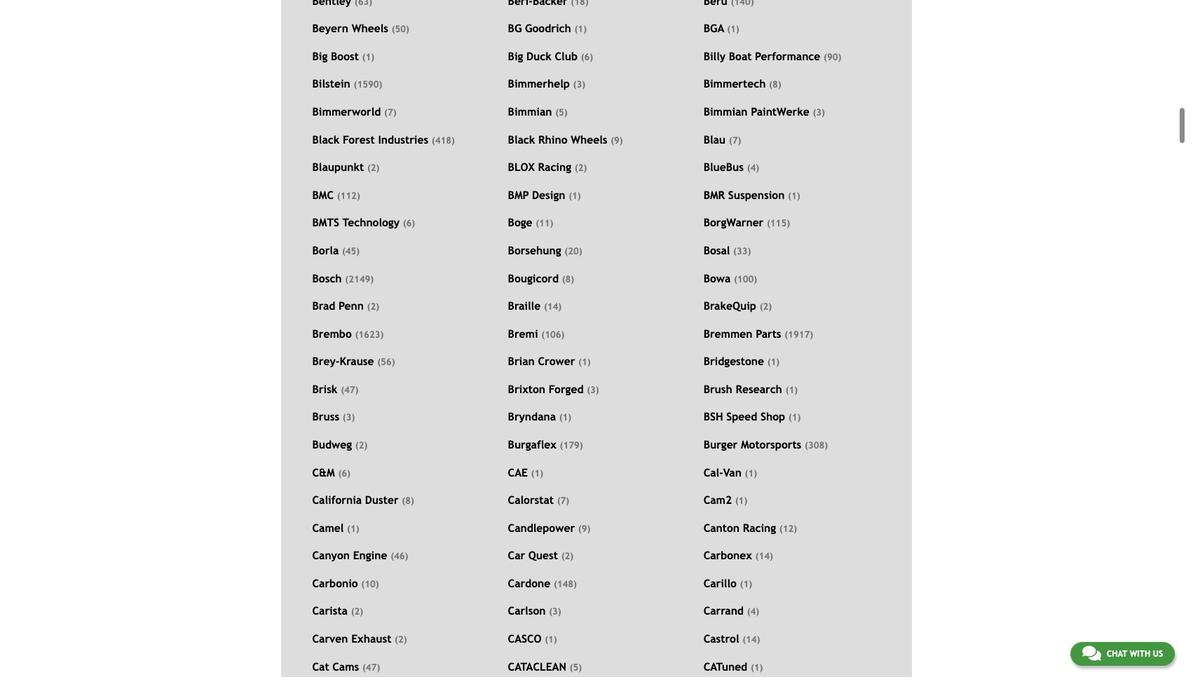 Task type: locate. For each thing, give the bounding box(es) containing it.
(14) inside castrol (14)
[[743, 635, 760, 645]]

(2) right the budweg
[[355, 440, 368, 451]]

bosal (33)
[[704, 244, 751, 257]]

(1) inside brian crower (1)
[[579, 357, 591, 368]]

2 horizontal spatial (8)
[[769, 80, 782, 90]]

big
[[312, 50, 328, 62], [508, 50, 523, 62]]

bsh speed shop (1)
[[704, 410, 801, 423]]

(6) right c&m
[[338, 468, 351, 479]]

catuned (1)
[[704, 660, 763, 673]]

(6)
[[581, 52, 593, 62], [403, 218, 415, 229], [338, 468, 351, 479]]

borsehung (20)
[[508, 244, 582, 257]]

(1917)
[[785, 329, 813, 340]]

0 horizontal spatial (6)
[[338, 468, 351, 479]]

(2) down the 'black rhino wheels (9)'
[[575, 163, 587, 173]]

candlepower
[[508, 522, 575, 534]]

cae (1)
[[508, 466, 544, 479]]

1 vertical spatial wheels
[[571, 133, 608, 146]]

bilstein (1590)
[[312, 77, 382, 90]]

(2) right quest at left bottom
[[561, 551, 574, 562]]

canton racing (12)
[[704, 522, 797, 534]]

racing down rhino
[[538, 161, 572, 173]]

bmts
[[312, 216, 339, 229]]

(6) right club
[[581, 52, 593, 62]]

brian
[[508, 355, 535, 368]]

brush research (1)
[[704, 383, 798, 395]]

(1) right the 'boost'
[[362, 52, 375, 62]]

1 horizontal spatial (47)
[[363, 662, 380, 673]]

beyern wheels (50)
[[312, 22, 409, 35]]

(14) inside braille (14)
[[544, 302, 562, 312]]

(1) inside catuned (1)
[[751, 662, 763, 673]]

(1) right van
[[745, 468, 757, 479]]

(9) right the candlepower at bottom left
[[578, 524, 591, 534]]

2 black from the left
[[508, 133, 535, 146]]

(5) up the 'black rhino wheels (9)'
[[556, 107, 568, 118]]

(1) inside 'cae (1)'
[[531, 468, 544, 479]]

(1) inside bg goodrich (1)
[[575, 24, 587, 35]]

brey-krause (56)
[[312, 355, 395, 368]]

braille (14)
[[508, 299, 562, 312]]

(14) inside carbonex (14)
[[756, 551, 773, 562]]

black for black forest industries
[[312, 133, 340, 146]]

cardone
[[508, 577, 551, 590]]

(2) inside the carista (2)
[[351, 607, 363, 617]]

(2) up carven exhaust (2)
[[351, 607, 363, 617]]

2 horizontal spatial (6)
[[581, 52, 593, 62]]

(1)
[[575, 24, 587, 35], [727, 24, 740, 35], [362, 52, 375, 62], [569, 191, 581, 201], [788, 191, 800, 201], [579, 357, 591, 368], [768, 357, 780, 368], [786, 385, 798, 395], [559, 413, 572, 423], [789, 413, 801, 423], [531, 468, 544, 479], [745, 468, 757, 479], [735, 496, 748, 506], [347, 524, 359, 534], [740, 579, 752, 590], [545, 635, 557, 645], [751, 662, 763, 673]]

(148)
[[554, 579, 577, 590]]

bimmian (5)
[[508, 105, 568, 118]]

(7) inside bimmerworld (7)
[[384, 107, 397, 118]]

(1) up '(179)'
[[559, 413, 572, 423]]

krause
[[340, 355, 374, 368]]

0 horizontal spatial racing
[[538, 161, 572, 173]]

bruss
[[312, 410, 339, 423]]

(4) right "carrand"
[[747, 607, 760, 617]]

budweg
[[312, 438, 352, 451]]

0 vertical spatial racing
[[538, 161, 572, 173]]

(45)
[[342, 246, 360, 257]]

(2) up 'parts'
[[760, 302, 772, 312]]

(3) right paintwerke in the top right of the page
[[813, 107, 825, 118]]

bmc (112)
[[312, 188, 360, 201]]

bryndana (1)
[[508, 410, 572, 423]]

1 vertical spatial (9)
[[578, 524, 591, 534]]

bimmerworld
[[312, 105, 381, 118]]

brey-
[[312, 355, 340, 368]]

(3) inside the bimmerhelp (3)
[[573, 80, 586, 90]]

(47) right "brisk"
[[341, 385, 359, 395]]

(1) up club
[[575, 24, 587, 35]]

(7) right blau on the right top
[[729, 135, 741, 146]]

bowa
[[704, 272, 731, 284]]

0 horizontal spatial (9)
[[578, 524, 591, 534]]

(3) down club
[[573, 80, 586, 90]]

(5) right cataclean
[[570, 662, 582, 673]]

big duck club (6)
[[508, 50, 593, 62]]

(1) right catuned in the bottom right of the page
[[751, 662, 763, 673]]

burger
[[704, 438, 738, 451]]

1 horizontal spatial bimmian
[[704, 105, 748, 118]]

1 horizontal spatial (5)
[[570, 662, 582, 673]]

0 horizontal spatial black
[[312, 133, 340, 146]]

brixton forged (3)
[[508, 383, 599, 395]]

comments image
[[1083, 645, 1102, 662]]

1 horizontal spatial (7)
[[557, 496, 570, 506]]

carven exhaust (2)
[[312, 633, 407, 645]]

0 vertical spatial (4)
[[747, 163, 760, 173]]

1 (4) from the top
[[747, 163, 760, 173]]

2 bimmian from the left
[[704, 105, 748, 118]]

(5) inside cataclean (5)
[[570, 662, 582, 673]]

(8) right 'duster'
[[402, 496, 414, 506]]

1 horizontal spatial black
[[508, 133, 535, 146]]

cat cams (47)
[[312, 660, 380, 673]]

(6) right the technology
[[403, 218, 415, 229]]

bimmian for bimmian paintwerke
[[704, 105, 748, 118]]

0 vertical spatial (5)
[[556, 107, 568, 118]]

0 horizontal spatial (7)
[[384, 107, 397, 118]]

(7) inside "calorstat (7)"
[[557, 496, 570, 506]]

bougicord (8)
[[508, 272, 574, 284]]

2 vertical spatial (8)
[[402, 496, 414, 506]]

0 horizontal spatial (47)
[[341, 385, 359, 395]]

(1) right shop
[[789, 413, 801, 423]]

(7) up 'candlepower (9)'
[[557, 496, 570, 506]]

(8) up paintwerke in the top right of the page
[[769, 80, 782, 90]]

us
[[1153, 649, 1163, 659]]

2 big from the left
[[508, 50, 523, 62]]

carbonex (14)
[[704, 549, 773, 562]]

borgwarner
[[704, 216, 764, 229]]

bg goodrich (1)
[[508, 22, 587, 35]]

(3)
[[573, 80, 586, 90], [813, 107, 825, 118], [587, 385, 599, 395], [343, 413, 355, 423], [549, 607, 561, 617]]

0 horizontal spatial big
[[312, 50, 328, 62]]

performance
[[755, 50, 821, 62]]

(47) right cams
[[363, 662, 380, 673]]

(2) inside carven exhaust (2)
[[395, 635, 407, 645]]

0 vertical spatial (14)
[[544, 302, 562, 312]]

(1) inside big boost (1)
[[362, 52, 375, 62]]

club
[[555, 50, 578, 62]]

wheels left (50)
[[352, 22, 388, 35]]

bimmertech
[[704, 77, 766, 90]]

racing for canton
[[743, 522, 776, 534]]

1 horizontal spatial (9)
[[611, 135, 623, 146]]

1 horizontal spatial (6)
[[403, 218, 415, 229]]

(8) inside bougicord (8)
[[562, 274, 574, 284]]

(2) right exhaust
[[395, 635, 407, 645]]

(4) up bmr suspension (1)
[[747, 163, 760, 173]]

0 horizontal spatial (8)
[[402, 496, 414, 506]]

(1) right bga
[[727, 24, 740, 35]]

1 vertical spatial racing
[[743, 522, 776, 534]]

1 bimmian from the left
[[508, 105, 552, 118]]

carlson (3)
[[508, 605, 561, 617]]

bimmian up the blau (7) in the top of the page
[[704, 105, 748, 118]]

car
[[508, 549, 525, 562]]

racing left (12)
[[743, 522, 776, 534]]

0 vertical spatial (8)
[[769, 80, 782, 90]]

2 vertical spatial (6)
[[338, 468, 351, 479]]

(1623)
[[355, 329, 384, 340]]

(115)
[[767, 218, 790, 229]]

1 vertical spatial (47)
[[363, 662, 380, 673]]

(5) inside bimmian (5)
[[556, 107, 568, 118]]

bimmian down bimmerhelp
[[508, 105, 552, 118]]

0 vertical spatial wheels
[[352, 22, 388, 35]]

black up blox
[[508, 133, 535, 146]]

(4) inside bluebus (4)
[[747, 163, 760, 173]]

bimmerhelp
[[508, 77, 570, 90]]

(3) inside carlson (3)
[[549, 607, 561, 617]]

(14) up (106)
[[544, 302, 562, 312]]

1 vertical spatial (8)
[[562, 274, 574, 284]]

(7) up 'black forest industries (418)'
[[384, 107, 397, 118]]

brakequip
[[704, 299, 757, 312]]

(1) right research
[[786, 385, 798, 395]]

candlepower (9)
[[508, 522, 591, 534]]

(6) inside bmts technology (6)
[[403, 218, 415, 229]]

black forest industries (418)
[[312, 133, 455, 146]]

(14) down canton racing (12)
[[756, 551, 773, 562]]

cataclean
[[508, 660, 566, 673]]

1 vertical spatial (5)
[[570, 662, 582, 673]]

(47) inside brisk (47)
[[341, 385, 359, 395]]

2 (4) from the top
[[747, 607, 760, 617]]

wheels right rhino
[[571, 133, 608, 146]]

(1) inside bryndana (1)
[[559, 413, 572, 423]]

(7) inside the blau (7)
[[729, 135, 741, 146]]

(106)
[[542, 329, 565, 340]]

1 horizontal spatial big
[[508, 50, 523, 62]]

engine
[[353, 549, 387, 562]]

bremmen
[[704, 327, 753, 340]]

brisk (47)
[[312, 383, 359, 395]]

boat
[[729, 50, 752, 62]]

(1) right crower
[[579, 357, 591, 368]]

(5)
[[556, 107, 568, 118], [570, 662, 582, 673]]

borla (45)
[[312, 244, 360, 257]]

0 vertical spatial (9)
[[611, 135, 623, 146]]

(46)
[[391, 551, 408, 562]]

bluebus (4)
[[704, 161, 760, 173]]

(8) down (20)
[[562, 274, 574, 284]]

burgaflex (179)
[[508, 438, 583, 451]]

(9) right rhino
[[611, 135, 623, 146]]

(14) for carbonex
[[756, 551, 773, 562]]

1 vertical spatial (6)
[[403, 218, 415, 229]]

1 vertical spatial (7)
[[729, 135, 741, 146]]

(1) right cam2
[[735, 496, 748, 506]]

(1) right cae
[[531, 468, 544, 479]]

(9) inside 'candlepower (9)'
[[578, 524, 591, 534]]

(3) right forged
[[587, 385, 599, 395]]

1 horizontal spatial (8)
[[562, 274, 574, 284]]

1 horizontal spatial wheels
[[571, 133, 608, 146]]

(33)
[[734, 246, 751, 257]]

1 vertical spatial (14)
[[756, 551, 773, 562]]

forged
[[549, 383, 584, 395]]

racing for blox
[[538, 161, 572, 173]]

wheels
[[352, 22, 388, 35], [571, 133, 608, 146]]

(14) right castrol
[[743, 635, 760, 645]]

(1) right casco
[[545, 635, 557, 645]]

(1) right carillo
[[740, 579, 752, 590]]

(3) for carlson
[[549, 607, 561, 617]]

2 vertical spatial (7)
[[557, 496, 570, 506]]

cal-
[[704, 466, 724, 479]]

0 horizontal spatial (5)
[[556, 107, 568, 118]]

(3) for bruss
[[343, 413, 355, 423]]

1 big from the left
[[312, 50, 328, 62]]

big left the 'boost'
[[312, 50, 328, 62]]

boost
[[331, 50, 359, 62]]

bremmen parts (1917)
[[704, 327, 813, 340]]

(3) inside "brixton forged (3)"
[[587, 385, 599, 395]]

0 horizontal spatial bimmian
[[508, 105, 552, 118]]

0 vertical spatial (7)
[[384, 107, 397, 118]]

(4) inside the carrand (4)
[[747, 607, 760, 617]]

1 vertical spatial (4)
[[747, 607, 760, 617]]

(1) up (115)
[[788, 191, 800, 201]]

(1) down 'parts'
[[768, 357, 780, 368]]

carillo (1)
[[704, 577, 752, 590]]

(56)
[[377, 357, 395, 368]]

(3) right bruss
[[343, 413, 355, 423]]

(5) for bimmian
[[556, 107, 568, 118]]

1 black from the left
[[312, 133, 340, 146]]

(308)
[[805, 440, 828, 451]]

motorsports
[[741, 438, 802, 451]]

rhino
[[539, 133, 568, 146]]

(2) down 'black forest industries (418)'
[[367, 163, 380, 173]]

0 vertical spatial (47)
[[341, 385, 359, 395]]

(1) right the design
[[569, 191, 581, 201]]

(2) inside car quest (2)
[[561, 551, 574, 562]]

0 vertical spatial (6)
[[581, 52, 593, 62]]

canyon
[[312, 549, 350, 562]]

(1) inside cal-van (1)
[[745, 468, 757, 479]]

2 horizontal spatial (7)
[[729, 135, 741, 146]]

(1) inside bmr suspension (1)
[[788, 191, 800, 201]]

shop
[[761, 410, 785, 423]]

(1) right camel
[[347, 524, 359, 534]]

1 horizontal spatial racing
[[743, 522, 776, 534]]

(14)
[[544, 302, 562, 312], [756, 551, 773, 562], [743, 635, 760, 645]]

(1) inside the bga (1)
[[727, 24, 740, 35]]

(3) right carlson
[[549, 607, 561, 617]]

(3) inside bruss (3)
[[343, 413, 355, 423]]

(8) inside bimmertech (8)
[[769, 80, 782, 90]]

2 vertical spatial (14)
[[743, 635, 760, 645]]

budweg (2)
[[312, 438, 368, 451]]

(2) right penn
[[367, 302, 379, 312]]

big left duck on the left top of the page
[[508, 50, 523, 62]]

black up blaupunkt
[[312, 133, 340, 146]]

brixton
[[508, 383, 546, 395]]



Task type: vqa. For each thing, say whether or not it's contained in the screenshot.
Motor corresponding to Blower Motor
no



Task type: describe. For each thing, give the bounding box(es) containing it.
bridgestone
[[704, 355, 764, 368]]

bsh
[[704, 410, 723, 423]]

0 horizontal spatial wheels
[[352, 22, 388, 35]]

california duster (8)
[[312, 494, 414, 506]]

(6) inside c&m (6)
[[338, 468, 351, 479]]

(1) inside casco (1)
[[545, 635, 557, 645]]

bmp
[[508, 188, 529, 201]]

carbonex
[[704, 549, 752, 562]]

bga
[[704, 22, 724, 35]]

crower
[[538, 355, 575, 368]]

(112)
[[337, 191, 360, 201]]

(1) inside brush research (1)
[[786, 385, 798, 395]]

(179)
[[560, 440, 583, 451]]

big boost (1)
[[312, 50, 375, 62]]

(8) inside california duster (8)
[[402, 496, 414, 506]]

(1) inside bsh speed shop (1)
[[789, 413, 801, 423]]

(1) inside camel (1)
[[347, 524, 359, 534]]

big for big boost
[[312, 50, 328, 62]]

black for black rhino wheels
[[508, 133, 535, 146]]

catuned
[[704, 660, 748, 673]]

boge
[[508, 216, 533, 229]]

(418)
[[432, 135, 455, 146]]

canyon engine (46)
[[312, 549, 408, 562]]

(3) for bimmerhelp
[[573, 80, 586, 90]]

bowa (100)
[[704, 272, 757, 284]]

carbonio (10)
[[312, 577, 379, 590]]

castrol (14)
[[704, 633, 760, 645]]

(2) inside brad penn (2)
[[367, 302, 379, 312]]

design
[[532, 188, 566, 201]]

paintwerke
[[751, 105, 810, 118]]

blau (7)
[[704, 133, 741, 146]]

bimmian for bimmian
[[508, 105, 552, 118]]

brian crower (1)
[[508, 355, 591, 368]]

casco (1)
[[508, 633, 557, 645]]

(7) for calorstat
[[557, 496, 570, 506]]

brisk
[[312, 383, 338, 395]]

industries
[[378, 133, 429, 146]]

borsehung
[[508, 244, 561, 257]]

chat with us
[[1107, 649, 1163, 659]]

suspension
[[728, 188, 785, 201]]

burgaflex
[[508, 438, 557, 451]]

bmc
[[312, 188, 334, 201]]

duck
[[527, 50, 552, 62]]

exhaust
[[351, 633, 392, 645]]

(8) for bougicord
[[562, 274, 574, 284]]

bmp design (1)
[[508, 188, 581, 201]]

borla
[[312, 244, 339, 257]]

(9) inside the 'black rhino wheels (9)'
[[611, 135, 623, 146]]

billy
[[704, 50, 726, 62]]

quest
[[529, 549, 558, 562]]

cataclean (5)
[[508, 660, 582, 673]]

(100)
[[734, 274, 757, 284]]

(4) for bluebus
[[747, 163, 760, 173]]

(8) for bimmertech
[[769, 80, 782, 90]]

cat
[[312, 660, 329, 673]]

beyern
[[312, 22, 348, 35]]

(11)
[[536, 218, 554, 229]]

big for big duck club
[[508, 50, 523, 62]]

penn
[[339, 299, 364, 312]]

bosch (2149)
[[312, 272, 374, 284]]

(1) inside carillo (1)
[[740, 579, 752, 590]]

bridgestone (1)
[[704, 355, 780, 368]]

bimmertech (8)
[[704, 77, 782, 90]]

bougicord
[[508, 272, 559, 284]]

cams
[[333, 660, 359, 673]]

brad
[[312, 299, 335, 312]]

bg
[[508, 22, 522, 35]]

c&m
[[312, 466, 335, 479]]

(10)
[[361, 579, 379, 590]]

(47) inside cat cams (47)
[[363, 662, 380, 673]]

boge (11)
[[508, 216, 554, 229]]

bosal
[[704, 244, 730, 257]]

van
[[724, 466, 742, 479]]

(1) inside bridgestone (1)
[[768, 357, 780, 368]]

carillo
[[704, 577, 737, 590]]

(14) for braille
[[544, 302, 562, 312]]

speed
[[727, 410, 758, 423]]

california
[[312, 494, 362, 506]]

carrand (4)
[[704, 605, 760, 617]]

bryndana
[[508, 410, 556, 423]]

goodrich
[[525, 22, 571, 35]]

(1590)
[[354, 80, 382, 90]]

brad penn (2)
[[312, 299, 379, 312]]

camel (1)
[[312, 522, 359, 534]]

(2) inside budweg (2)
[[355, 440, 368, 451]]

(4) for carrand
[[747, 607, 760, 617]]

(5) for cataclean
[[570, 662, 582, 673]]

billy boat performance (90)
[[704, 50, 842, 62]]

bimmian paintwerke (3)
[[704, 105, 825, 118]]

(12)
[[780, 524, 797, 534]]

chat with us link
[[1071, 642, 1175, 666]]

bremi (106)
[[508, 327, 565, 340]]

carven
[[312, 633, 348, 645]]

(3) inside bimmian paintwerke (3)
[[813, 107, 825, 118]]

(7) for bimmerworld
[[384, 107, 397, 118]]

(14) for castrol
[[743, 635, 760, 645]]

blox racing (2)
[[508, 161, 587, 173]]

cam2 (1)
[[704, 494, 748, 506]]

(2) inside blaupunkt (2)
[[367, 163, 380, 173]]

calorstat
[[508, 494, 554, 506]]

bmr
[[704, 188, 725, 201]]

carrand
[[704, 605, 744, 617]]

(2) inside the brakequip (2)
[[760, 302, 772, 312]]

(1) inside bmp design (1)
[[569, 191, 581, 201]]

blau
[[704, 133, 726, 146]]

bga (1)
[[704, 22, 740, 35]]

borgwarner (115)
[[704, 216, 790, 229]]

(1) inside cam2 (1)
[[735, 496, 748, 506]]

(7) for blau
[[729, 135, 741, 146]]

(6) inside the big duck club (6)
[[581, 52, 593, 62]]

casco
[[508, 633, 542, 645]]

(2) inside blox racing (2)
[[575, 163, 587, 173]]



